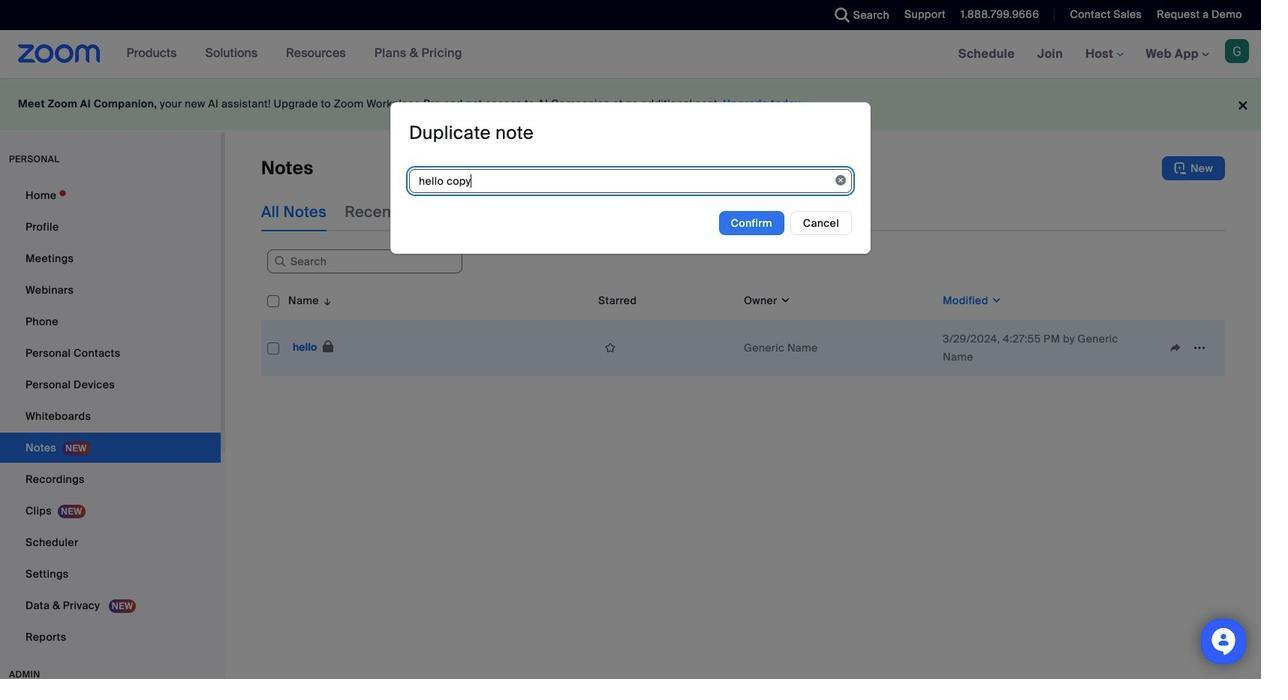 Task type: describe. For each thing, give the bounding box(es) containing it.
tabs of all notes page tab list
[[261, 192, 743, 231]]

product information navigation
[[115, 30, 474, 78]]



Task type: vqa. For each thing, say whether or not it's contained in the screenshot.
&
no



Task type: locate. For each thing, give the bounding box(es) containing it.
dialog
[[391, 102, 871, 254]]

meetings navigation
[[948, 30, 1262, 79]]

banner
[[0, 30, 1262, 79]]

arrow down image
[[319, 291, 333, 309]]

Search text field
[[267, 250, 463, 274]]

footer
[[0, 78, 1262, 130]]

heading
[[409, 121, 534, 144]]

Note title text field
[[409, 169, 853, 193]]

application
[[261, 281, 1226, 376], [599, 337, 732, 359]]

personal menu menu
[[0, 180, 221, 654]]



